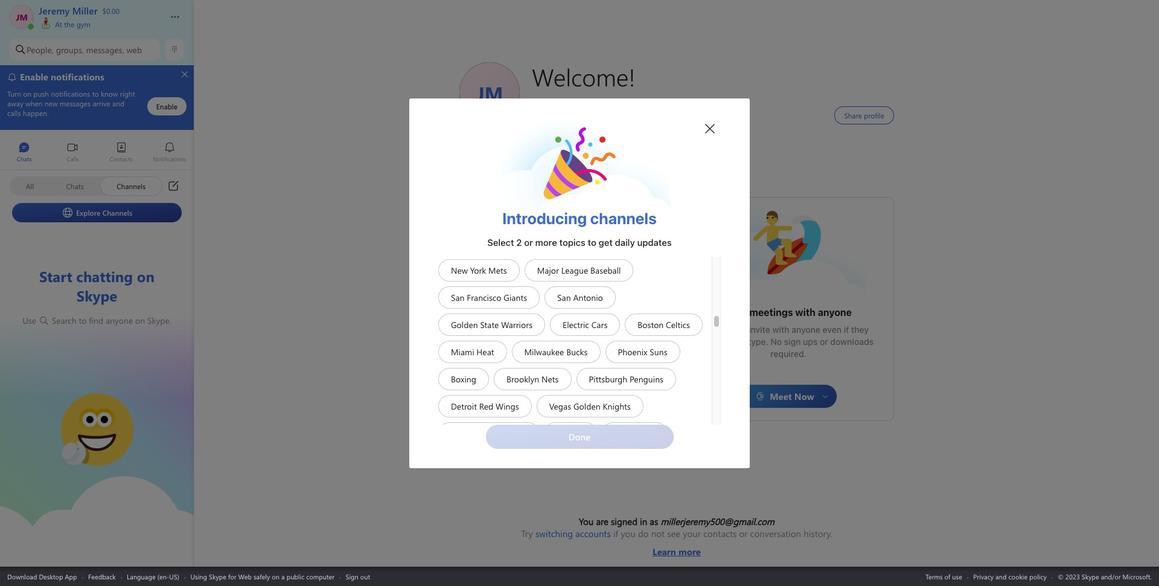 Task type: describe. For each thing, give the bounding box(es) containing it.
with inside stay up to date with the latest features and updates in skype. don't miss a thing!
[[542, 330, 559, 341]]

1 horizontal spatial in
[[575, 313, 583, 324]]

using skype for web safely on a public computer link
[[191, 572, 335, 581]]

get
[[599, 237, 613, 248]]

privacy and cookie policy
[[974, 572, 1048, 581]]

you
[[579, 515, 594, 527]]

league
[[562, 265, 589, 276]]

state
[[481, 319, 499, 330]]

(en-
[[157, 572, 169, 581]]

san for san antonio
[[558, 292, 571, 303]]

accounts
[[576, 527, 611, 539]]

san antonio
[[558, 292, 603, 303]]

introducing channels
[[503, 209, 657, 227]]

not
[[652, 527, 665, 539]]

ice hockey, channel image
[[602, 422, 668, 445]]

search
[[52, 315, 77, 326]]

updates inside stay up to date with the latest features and updates in skype. don't miss a thing!
[[491, 343, 524, 353]]

features
[[601, 330, 634, 341]]

find
[[89, 315, 103, 326]]

2
[[517, 237, 522, 248]]

download
[[7, 572, 37, 581]]

introducing
[[503, 209, 587, 227]]

boxing
[[451, 373, 477, 385]]

stay up to date with the latest features and updates in skype. don't miss a thing!
[[480, 330, 654, 353]]

sign
[[346, 572, 359, 581]]

latest
[[577, 330, 599, 341]]

done button
[[486, 425, 674, 449]]

0 vertical spatial channels
[[117, 181, 146, 191]]

giants
[[504, 292, 527, 303]]

easy meetings with anyone
[[726, 307, 852, 318]]

mansurfer
[[753, 210, 796, 222]]

the for invite
[[734, 324, 747, 335]]

0 horizontal spatial more
[[536, 237, 557, 248]]

baseball
[[591, 265, 621, 276]]

all
[[26, 181, 34, 191]]

thing!
[[616, 343, 640, 353]]

or inside try switching accounts if you do not see your contacts or conversation history. learn more
[[740, 527, 748, 539]]

download desktop app link
[[7, 572, 77, 581]]

launch
[[529, 216, 557, 228]]

milwaukee
[[525, 346, 564, 358]]

language (en-us)
[[127, 572, 179, 581]]

at the gym
[[53, 19, 91, 29]]

boston celtics
[[638, 319, 691, 330]]

contacts
[[704, 527, 737, 539]]

detroit
[[451, 401, 477, 412]]

download desktop app
[[7, 572, 77, 581]]

language
[[127, 572, 156, 581]]

0 vertical spatial new
[[451, 265, 468, 276]]

search to find anyone on skype.
[[50, 315, 171, 326]]

history.
[[804, 527, 833, 539]]

0 horizontal spatial to
[[79, 315, 87, 326]]

1 horizontal spatial new
[[552, 313, 572, 324]]

major
[[537, 265, 559, 276]]

anyone inside share the invite with anyone even if they aren't on skype. no sign ups or downloads required.
[[792, 324, 821, 335]]

explore channels button
[[12, 203, 182, 222]]

suns
[[650, 346, 668, 358]]

share the invite with anyone even if they aren't on skype. no sign ups or downloads required.
[[704, 324, 876, 359]]

groups,
[[56, 44, 84, 55]]

terms of use link
[[926, 572, 963, 581]]

you are signed in as
[[579, 515, 661, 527]]

if inside try switching accounts if you do not see your contacts or conversation history. learn more
[[614, 527, 619, 539]]

pittsburgh penguins
[[589, 373, 664, 385]]

you
[[621, 527, 636, 539]]

if inside share the invite with anyone even if they aren't on skype. no sign ups or downloads required.
[[844, 324, 850, 335]]

explore
[[76, 208, 101, 217]]

people,
[[27, 44, 54, 55]]

using skype for web safely on a public computer
[[191, 572, 335, 581]]

are
[[597, 515, 609, 527]]

privacy
[[974, 572, 994, 581]]

skype. inside stay up to date with the latest features and updates in skype. don't miss a thing!
[[535, 343, 563, 353]]

the for gym
[[64, 19, 75, 29]]

vegas golden knights
[[550, 401, 631, 412]]

web
[[238, 572, 252, 581]]

nets
[[542, 373, 559, 385]]

daily
[[615, 237, 635, 248]]

app
[[65, 572, 77, 581]]

for
[[228, 572, 237, 581]]

with inside share the invite with anyone even if they aren't on skype. no sign ups or downloads required.
[[773, 324, 790, 335]]

0 horizontal spatial or
[[525, 237, 533, 248]]

terms
[[926, 572, 943, 581]]

brooklyn
[[507, 373, 540, 385]]

computer
[[306, 572, 335, 581]]

golden state warriors
[[451, 319, 533, 330]]

cars
[[592, 319, 608, 330]]

no
[[771, 336, 782, 347]]

anyone for find
[[106, 315, 133, 326]]

knights
[[603, 401, 631, 412]]

meetings
[[750, 307, 794, 318]]

learn
[[653, 546, 677, 558]]

1 vertical spatial a
[[282, 572, 285, 581]]

1 horizontal spatial skype
[[586, 313, 615, 324]]

do
[[639, 527, 649, 539]]

sign out link
[[346, 572, 370, 581]]

chats
[[66, 181, 84, 191]]

0 vertical spatial to
[[588, 237, 597, 248]]

they
[[852, 324, 869, 335]]

safely
[[254, 572, 270, 581]]



Task type: vqa. For each thing, say whether or not it's contained in the screenshot.
"Desktop"
yes



Task type: locate. For each thing, give the bounding box(es) containing it.
miss
[[589, 343, 607, 353]]

0 vertical spatial or
[[525, 237, 533, 248]]

0 horizontal spatial in
[[526, 343, 533, 353]]

conversation
[[751, 527, 802, 539]]

0 horizontal spatial new
[[451, 265, 468, 276]]

golden right vegas
[[574, 401, 601, 412]]

san for san francisco giants
[[451, 292, 465, 303]]

0 horizontal spatial golden
[[451, 319, 478, 330]]

desktop
[[39, 572, 63, 581]]

downloads
[[831, 336, 874, 347]]

or right contacts
[[740, 527, 748, 539]]

people, groups, messages, web button
[[10, 39, 160, 60]]

at the gym button
[[39, 17, 158, 29]]

1 vertical spatial on
[[729, 336, 739, 347]]

1 vertical spatial to
[[79, 315, 87, 326]]

to left get
[[588, 237, 597, 248]]

on inside share the invite with anyone even if they aren't on skype. no sign ups or downloads required.
[[729, 336, 739, 347]]

anyone up ups at the bottom right of the page
[[792, 324, 821, 335]]

channels
[[591, 209, 657, 227]]

sign
[[785, 336, 801, 347]]

gym
[[77, 19, 91, 29]]

2 vertical spatial on
[[272, 572, 280, 581]]

1 vertical spatial new
[[552, 313, 572, 324]]

1 horizontal spatial the
[[561, 330, 574, 341]]

electric
[[563, 319, 590, 330]]

more down launch
[[536, 237, 557, 248]]

anyone right find at bottom
[[106, 315, 133, 326]]

topics
[[560, 237, 586, 248]]

channels
[[117, 181, 146, 191], [103, 208, 132, 217]]

messages,
[[86, 44, 124, 55]]

the right at
[[64, 19, 75, 29]]

2 vertical spatial or
[[740, 527, 748, 539]]

in down date
[[526, 343, 533, 353]]

2 horizontal spatial the
[[734, 324, 747, 335]]

0 horizontal spatial skype
[[209, 572, 227, 581]]

san left the francisco
[[451, 292, 465, 303]]

what's
[[516, 313, 549, 324]]

web
[[127, 44, 142, 55]]

pittsburgh
[[589, 373, 628, 385]]

channels up explore channels
[[117, 181, 146, 191]]

learn more link
[[521, 539, 833, 558]]

2 horizontal spatial on
[[729, 336, 739, 347]]

out
[[361, 572, 370, 581]]

updates down "up"
[[491, 343, 524, 353]]

2 horizontal spatial skype.
[[742, 336, 769, 347]]

cookie
[[1009, 572, 1028, 581]]

hi
[[61, 393, 69, 406]]

0 horizontal spatial updates
[[491, 343, 524, 353]]

hockey, channel image
[[545, 422, 597, 445]]

channels right explore
[[103, 208, 132, 217]]

1 vertical spatial or
[[820, 336, 829, 347]]

1 vertical spatial updates
[[491, 343, 524, 353]]

stay
[[480, 330, 497, 341]]

new up stay up to date with the latest features and updates in skype. don't miss a thing!
[[552, 313, 572, 324]]

boston
[[638, 319, 664, 330]]

a down features
[[610, 343, 614, 353]]

1 horizontal spatial a
[[610, 343, 614, 353]]

heat
[[477, 346, 494, 358]]

skype
[[586, 313, 615, 324], [209, 572, 227, 581]]

and inside stay up to date with the latest features and updates in skype. don't miss a thing!
[[636, 330, 651, 341]]

0 horizontal spatial the
[[64, 19, 75, 29]]

us)
[[169, 572, 179, 581]]

invite
[[749, 324, 771, 335]]

0 vertical spatial golden
[[451, 319, 478, 330]]

the inside button
[[64, 19, 75, 29]]

what's new in skype
[[516, 313, 615, 324]]

san up what's new in skype
[[558, 292, 571, 303]]

more
[[536, 237, 557, 248], [679, 546, 701, 558]]

phoenix suns
[[618, 346, 668, 358]]

in inside stay up to date with the latest features and updates in skype. don't miss a thing!
[[526, 343, 533, 353]]

0 vertical spatial more
[[536, 237, 557, 248]]

with up ups at the bottom right of the page
[[796, 307, 816, 318]]

0 horizontal spatial and
[[636, 330, 651, 341]]

use
[[953, 572, 963, 581]]

skype left the for
[[209, 572, 227, 581]]

mets
[[489, 265, 507, 276]]

date
[[522, 330, 540, 341]]

york
[[470, 265, 487, 276]]

in up latest
[[575, 313, 583, 324]]

toronto maple leafs, channel image
[[439, 422, 540, 445]]

if left you
[[614, 527, 619, 539]]

0 horizontal spatial a
[[282, 572, 285, 581]]

on down share
[[729, 336, 739, 347]]

with up the no
[[773, 324, 790, 335]]

0 horizontal spatial san
[[451, 292, 465, 303]]

celtics
[[666, 319, 691, 330]]

1 vertical spatial if
[[614, 527, 619, 539]]

switching accounts link
[[536, 527, 611, 539]]

2 horizontal spatial to
[[588, 237, 597, 248]]

1 vertical spatial and
[[996, 572, 1007, 581]]

more inside try switching accounts if you do not see your contacts or conversation history. learn more
[[679, 546, 701, 558]]

bucks
[[567, 346, 588, 358]]

a
[[610, 343, 614, 353], [282, 572, 285, 581]]

2 horizontal spatial or
[[820, 336, 829, 347]]

0 horizontal spatial if
[[614, 527, 619, 539]]

2 horizontal spatial in
[[640, 515, 648, 527]]

feedback link
[[88, 572, 116, 581]]

on right safely on the left bottom of the page
[[272, 572, 280, 581]]

in left as
[[640, 515, 648, 527]]

more down your
[[679, 546, 701, 558]]

1 horizontal spatial skype.
[[535, 343, 563, 353]]

feedback
[[88, 572, 116, 581]]

signed
[[611, 515, 638, 527]]

don't
[[565, 343, 587, 353]]

and up phoenix suns at the bottom right of page
[[636, 330, 651, 341]]

1 vertical spatial skype
[[209, 572, 227, 581]]

0 horizontal spatial on
[[135, 315, 145, 326]]

with up milwaukee bucks
[[542, 330, 559, 341]]

a inside stay up to date with the latest features and updates in skype. don't miss a thing!
[[610, 343, 614, 353]]

up
[[500, 330, 510, 341]]

if up "downloads"
[[844, 324, 850, 335]]

1 horizontal spatial san
[[558, 292, 571, 303]]

explore channels
[[76, 208, 132, 217]]

anyone up even
[[819, 307, 852, 318]]

1 horizontal spatial on
[[272, 572, 280, 581]]

to inside stay up to date with the latest features and updates in skype. don't miss a thing!
[[512, 330, 520, 341]]

use
[[22, 315, 39, 326]]

in
[[575, 313, 583, 324], [526, 343, 533, 353], [640, 515, 648, 527]]

skype up latest
[[586, 313, 615, 324]]

0 vertical spatial and
[[636, 330, 651, 341]]

new left york
[[451, 265, 468, 276]]

the up don't at the bottom
[[561, 330, 574, 341]]

or right 2
[[525, 237, 533, 248]]

golden
[[451, 319, 478, 330], [574, 401, 601, 412]]

aren't
[[704, 336, 727, 347]]

vegas
[[550, 401, 572, 412]]

detroit red wings
[[451, 401, 519, 412]]

0 vertical spatial a
[[610, 343, 614, 353]]

1 vertical spatial in
[[526, 343, 533, 353]]

0 horizontal spatial skype.
[[147, 315, 171, 326]]

2 vertical spatial to
[[512, 330, 520, 341]]

0 vertical spatial on
[[135, 315, 145, 326]]

the down the easy
[[734, 324, 747, 335]]

red
[[480, 401, 494, 412]]

your
[[683, 527, 701, 539]]

1 san from the left
[[451, 292, 465, 303]]

on right find at bottom
[[135, 315, 145, 326]]

updates right daily
[[638, 237, 672, 248]]

language (en-us) link
[[127, 572, 179, 581]]

try
[[521, 527, 533, 539]]

or right ups at the bottom right of the page
[[820, 336, 829, 347]]

of
[[945, 572, 951, 581]]

golden left state
[[451, 319, 478, 330]]

channels inside button
[[103, 208, 132, 217]]

privacy and cookie policy link
[[974, 572, 1048, 581]]

even
[[823, 324, 842, 335]]

0 vertical spatial in
[[575, 313, 583, 324]]

a left public
[[282, 572, 285, 581]]

2 horizontal spatial with
[[796, 307, 816, 318]]

2 vertical spatial in
[[640, 515, 648, 527]]

anyone for with
[[819, 307, 852, 318]]

1 vertical spatial channels
[[103, 208, 132, 217]]

penguins
[[630, 373, 664, 385]]

tab list
[[0, 137, 194, 170]]

try switching accounts if you do not see your contacts or conversation history. learn more
[[521, 527, 833, 558]]

terms of use
[[926, 572, 963, 581]]

or inside share the invite with anyone even if they aren't on skype. no sign ups or downloads required.
[[820, 336, 829, 347]]

people, groups, messages, web
[[27, 44, 142, 55]]

1 vertical spatial golden
[[574, 401, 601, 412]]

0 vertical spatial skype
[[586, 313, 615, 324]]

1 horizontal spatial to
[[512, 330, 520, 341]]

share
[[709, 324, 732, 335]]

to left find at bottom
[[79, 315, 87, 326]]

1 horizontal spatial if
[[844, 324, 850, 335]]

1 horizontal spatial with
[[773, 324, 790, 335]]

1 horizontal spatial golden
[[574, 401, 601, 412]]

the inside stay up to date with the latest features and updates in skype. don't miss a thing!
[[561, 330, 574, 341]]

at
[[55, 19, 62, 29]]

0 vertical spatial updates
[[638, 237, 672, 248]]

see
[[668, 527, 681, 539]]

skype. inside share the invite with anyone even if they aren't on skype. no sign ups or downloads required.
[[742, 336, 769, 347]]

the inside share the invite with anyone even if they aren't on skype. no sign ups or downloads required.
[[734, 324, 747, 335]]

1 horizontal spatial updates
[[638, 237, 672, 248]]

major league baseball
[[537, 265, 621, 276]]

warriors
[[502, 319, 533, 330]]

1 horizontal spatial or
[[740, 527, 748, 539]]

2 san from the left
[[558, 292, 571, 303]]

0 vertical spatial if
[[844, 324, 850, 335]]

1 horizontal spatial and
[[996, 572, 1007, 581]]

1 horizontal spatial more
[[679, 546, 701, 558]]

miami heat
[[451, 346, 494, 358]]

0 horizontal spatial with
[[542, 330, 559, 341]]

and left cookie
[[996, 572, 1007, 581]]

policy
[[1030, 572, 1048, 581]]

to right "up"
[[512, 330, 520, 341]]

1 vertical spatial more
[[679, 546, 701, 558]]



